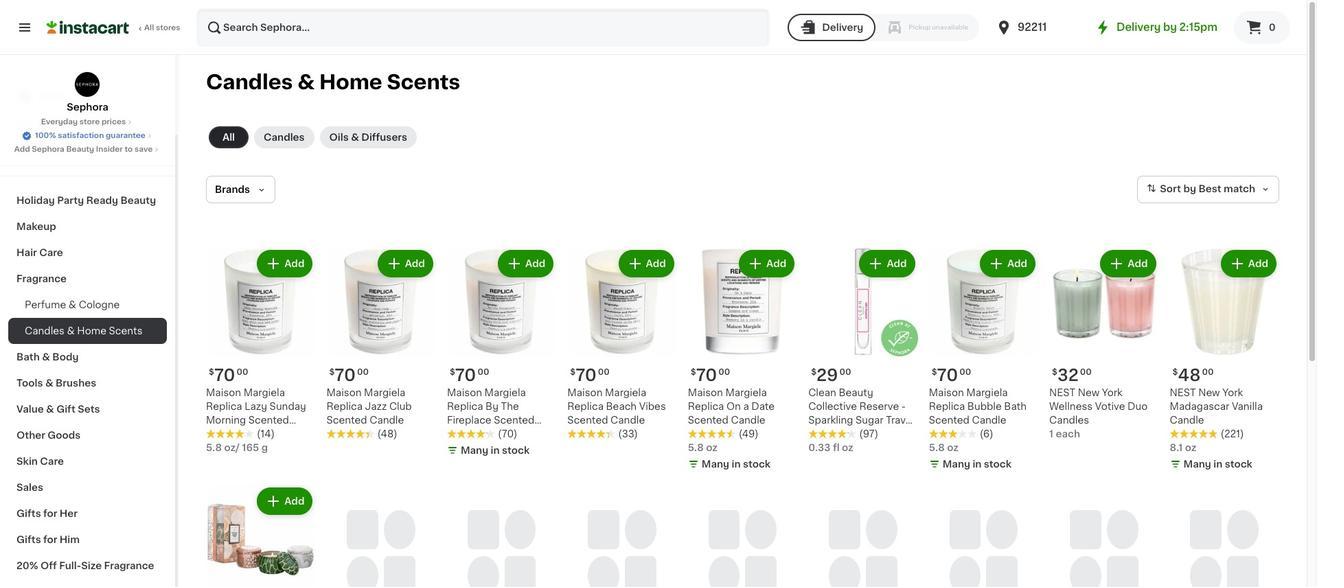 Task type: vqa. For each thing, say whether or not it's contained in the screenshot.
right 'Bath'
yes



Task type: locate. For each thing, give the bounding box(es) containing it.
1 $ 70 00 from the left
[[209, 368, 248, 384]]

$ up wellness
[[1052, 368, 1058, 377]]

0 vertical spatial by
[[1164, 22, 1177, 32]]

5 $ from the left
[[1052, 368, 1058, 377]]

$ 32 00
[[1052, 368, 1092, 384]]

york up vanilla on the bottom right of page
[[1223, 388, 1243, 398]]

oz down maison margiela replica on a date scented candle
[[706, 443, 718, 453]]

instacart logo image
[[47, 19, 129, 36]]

for left her
[[43, 509, 57, 519]]

maison for maison margiela replica beach vibes scented candle
[[568, 388, 603, 398]]

add for nest new york wellness votive duo candles
[[1128, 259, 1148, 269]]

2 nest from the left
[[1170, 388, 1196, 398]]

7 $ from the left
[[691, 368, 696, 377]]

nest inside the nest new york madagascar vanilla candle
[[1170, 388, 1196, 398]]

32
[[1058, 368, 1079, 384]]

replica inside maison margiela replica on a date scented candle
[[688, 402, 724, 412]]

0 horizontal spatial home
[[77, 326, 106, 336]]

6 maison from the left
[[929, 388, 964, 398]]

1 horizontal spatial 5.8 oz
[[929, 443, 959, 453]]

candles & home scents down perfume & cologne link
[[25, 326, 143, 336]]

1 horizontal spatial by
[[1184, 184, 1196, 194]]

scented down jazz
[[327, 416, 367, 425]]

beauty inside holiday party ready beauty link
[[121, 196, 156, 205]]

1 vertical spatial home
[[77, 326, 106, 336]]

$ inside "$ 48 00"
[[1173, 368, 1178, 377]]

(33)
[[618, 430, 638, 439]]

maison
[[206, 388, 241, 398], [327, 388, 362, 398], [568, 388, 603, 398], [447, 388, 482, 398], [688, 388, 723, 398], [929, 388, 964, 398]]

perfume
[[25, 300, 66, 310]]

2 oz from the left
[[706, 443, 718, 453]]

2 vertical spatial beauty
[[839, 388, 873, 398]]

new inside nest new york wellness votive duo candles 1 each
[[1078, 388, 1100, 398]]

replica left on
[[688, 402, 724, 412]]

★★★★★
[[206, 430, 254, 439], [206, 430, 254, 439], [327, 430, 375, 439], [327, 430, 375, 439], [568, 430, 616, 439], [568, 430, 616, 439], [809, 430, 857, 439], [809, 430, 857, 439], [447, 430, 495, 439], [447, 430, 495, 439], [688, 430, 736, 439], [688, 430, 736, 439], [929, 430, 977, 439], [929, 430, 977, 439], [1170, 430, 1218, 439], [1170, 430, 1218, 439]]

$ inside $ 29 00
[[811, 368, 817, 377]]

2 5.8 from the left
[[688, 443, 704, 453]]

in down (70)
[[491, 446, 500, 456]]

candle inside the nest new york madagascar vanilla candle
[[1170, 416, 1204, 425]]

all inside all link
[[222, 133, 235, 142]]

6 $ from the left
[[450, 368, 455, 377]]

3 maison from the left
[[568, 388, 603, 398]]

00 up maison margiela replica bubble bath scented candle
[[960, 368, 971, 377]]

2 horizontal spatial 5.8
[[929, 443, 945, 453]]

0 horizontal spatial scents
[[109, 326, 143, 336]]

gifts for him
[[16, 535, 80, 545]]

$ for maison margiela replica bubble bath scented candle
[[932, 368, 937, 377]]

5 00 from the left
[[1080, 368, 1092, 377]]

3 margiela from the left
[[605, 388, 646, 398]]

beauty
[[66, 146, 94, 153], [121, 196, 156, 205], [839, 388, 873, 398]]

$ up fireplace
[[450, 368, 455, 377]]

best
[[1199, 184, 1222, 194]]

scented down beach
[[568, 416, 608, 425]]

maison inside maison margiela replica by the fireplace scented candle
[[447, 388, 482, 398]]

00 up by
[[478, 368, 489, 377]]

3 $ from the left
[[570, 368, 576, 377]]

70 for maison margiela replica by the fireplace scented candle
[[455, 368, 476, 384]]

1 margiela from the left
[[244, 388, 285, 398]]

& inside value & gift sets link
[[46, 405, 54, 414]]

9 $ from the left
[[1173, 368, 1178, 377]]

70 up maison margiela replica beach vibes scented candle
[[576, 368, 597, 384]]

care
[[39, 248, 63, 258], [40, 457, 64, 466]]

beach
[[606, 402, 637, 412]]

bath inside maison margiela replica bubble bath scented candle
[[1004, 402, 1027, 412]]

replica for on
[[688, 402, 724, 412]]

match
[[1224, 184, 1256, 194]]

None search field
[[196, 8, 770, 47]]

$ for maison margiela replica lazy sunday morning scented candle
[[209, 368, 214, 377]]

candle up (33)
[[611, 416, 645, 425]]

care inside hair care 'link'
[[39, 248, 63, 258]]

70 up maison margiela replica jazz club scented candle
[[335, 368, 356, 384]]

oz
[[842, 443, 854, 453], [706, 443, 718, 453], [947, 443, 959, 453], [1185, 443, 1197, 453]]

70 up fireplace
[[455, 368, 476, 384]]

1 horizontal spatial nest
[[1170, 388, 1196, 398]]

5 maison from the left
[[688, 388, 723, 398]]

stock down "(221)" on the right bottom
[[1225, 460, 1253, 469]]

all
[[144, 24, 154, 32], [222, 133, 235, 142]]

1 horizontal spatial scents
[[387, 72, 460, 92]]

3 replica from the left
[[568, 402, 604, 412]]

lists
[[38, 147, 62, 157]]

gifts for gifts for her
[[16, 509, 41, 519]]

collective
[[809, 402, 857, 412]]

6 margiela from the left
[[967, 388, 1008, 398]]

00 inside $ 29 00
[[840, 368, 851, 377]]

48
[[1178, 368, 1201, 384]]

add button for maison margiela replica by the fireplace scented candle
[[499, 251, 552, 276]]

0 horizontal spatial 5.8
[[206, 443, 222, 453]]

tools & brushes link
[[8, 370, 167, 396]]

1 5.8 oz from the left
[[688, 443, 718, 453]]

00 right 32
[[1080, 368, 1092, 377]]

4 scented from the left
[[494, 416, 535, 425]]

lists link
[[8, 138, 167, 166]]

$ inside $ 32 00
[[1052, 368, 1058, 377]]

for left him
[[43, 535, 57, 545]]

2 for from the top
[[43, 535, 57, 545]]

stock for nest new york madagascar vanilla candle
[[1225, 460, 1253, 469]]

70 up the morning
[[214, 368, 235, 384]]

1 vertical spatial for
[[43, 535, 57, 545]]

1 horizontal spatial york
[[1223, 388, 1243, 398]]

0 vertical spatial fragrance
[[16, 274, 67, 284]]

0 vertical spatial all
[[144, 24, 154, 32]]

6 70 from the left
[[937, 368, 958, 384]]

care right 'skin'
[[40, 457, 64, 466]]

bubble
[[968, 402, 1002, 412]]

$ 48 00
[[1173, 368, 1214, 384]]

$ up maison margiela replica on a date scented candle
[[691, 368, 696, 377]]

add button for maison margiela replica jazz club scented candle
[[379, 251, 432, 276]]

margiela up lazy
[[244, 388, 285, 398]]

2 $ 70 00 from the left
[[329, 368, 369, 384]]

margiela up beach
[[605, 388, 646, 398]]

in down "(221)" on the right bottom
[[1214, 460, 1223, 469]]

2 replica from the left
[[327, 402, 363, 412]]

replica inside maison margiela replica bubble bath scented candle
[[929, 402, 965, 412]]

4 70 from the left
[[455, 368, 476, 384]]

margiela inside maison margiela replica beach vibes scented candle
[[605, 388, 646, 398]]

1 horizontal spatial candles & home scents
[[206, 72, 460, 92]]

fragrance
[[16, 274, 67, 284], [104, 561, 154, 571]]

scented
[[248, 416, 289, 425], [327, 416, 367, 425], [568, 416, 608, 425], [494, 416, 535, 425], [688, 416, 729, 425], [929, 416, 970, 425]]

$ up maison margiela replica jazz club scented candle
[[329, 368, 335, 377]]

0 vertical spatial home
[[319, 72, 382, 92]]

$ 29 00
[[811, 368, 851, 384]]

shop link
[[8, 83, 167, 111]]

1 00 from the left
[[237, 368, 248, 377]]

add button for maison margiela replica beach vibes scented candle
[[620, 251, 673, 276]]

5.8 oz down maison margiela replica bubble bath scented candle
[[929, 443, 959, 453]]

candle up (48)
[[370, 416, 404, 425]]

Best match Sort by field
[[1138, 176, 1280, 203]]

3 00 from the left
[[598, 368, 610, 377]]

$ 70 00 for maison margiela replica jazz club scented candle
[[329, 368, 369, 384]]

6 replica from the left
[[929, 402, 965, 412]]

margiela up bubble
[[967, 388, 1008, 398]]

1 horizontal spatial 5.8
[[688, 443, 704, 453]]

& inside the tools & brushes link
[[45, 378, 53, 388]]

fl
[[833, 443, 840, 453]]

replica for jazz
[[327, 402, 363, 412]]

new for wellness
[[1078, 388, 1100, 398]]

bath inside bath & body link
[[16, 352, 40, 362]]

gifts up the '20%'
[[16, 535, 41, 545]]

0 horizontal spatial bath
[[16, 352, 40, 362]]

bath & body link
[[8, 344, 167, 370]]

1 vertical spatial by
[[1184, 184, 1196, 194]]

0 vertical spatial scents
[[387, 72, 460, 92]]

york inside the nest new york madagascar vanilla candle
[[1223, 388, 1243, 398]]

4 oz from the left
[[1185, 443, 1197, 453]]

& inside candles & home scents link
[[67, 326, 75, 336]]

home down perfume & cologne link
[[77, 326, 106, 336]]

maison inside maison margiela replica on a date scented candle
[[688, 388, 723, 398]]

6 00 from the left
[[478, 368, 489, 377]]

2 5.8 oz from the left
[[929, 443, 959, 453]]

4 maison from the left
[[447, 388, 482, 398]]

candle up (6)
[[972, 416, 1007, 425]]

for for him
[[43, 535, 57, 545]]

margiela for bubble
[[967, 388, 1008, 398]]

0 vertical spatial gifts
[[16, 509, 41, 519]]

by for delivery
[[1164, 22, 1177, 32]]

nest down 48
[[1170, 388, 1196, 398]]

margiela for lazy
[[244, 388, 285, 398]]

care right hair
[[39, 248, 63, 258]]

8 $ from the left
[[932, 368, 937, 377]]

add for maison margiela replica beach vibes scented candle
[[646, 259, 666, 269]]

4 margiela from the left
[[485, 388, 526, 398]]

2 70 from the left
[[335, 368, 356, 384]]

delivery for delivery
[[822, 23, 864, 32]]

& left "body"
[[42, 352, 50, 362]]

scented down on
[[688, 416, 729, 425]]

& left cologne
[[69, 300, 76, 310]]

4 00 from the left
[[840, 368, 851, 377]]

&
[[298, 72, 315, 92], [351, 133, 359, 142], [69, 300, 76, 310], [67, 326, 75, 336], [42, 352, 50, 362], [45, 378, 53, 388], [46, 405, 54, 414]]

york inside nest new york wellness votive duo candles 1 each
[[1102, 388, 1123, 398]]

off
[[40, 561, 57, 571]]

in down (6)
[[973, 460, 982, 469]]

margiela inside maison margiela replica on a date scented candle
[[726, 388, 767, 398]]

scents
[[387, 72, 460, 92], [109, 326, 143, 336]]

add button
[[258, 251, 311, 276], [379, 251, 432, 276], [499, 251, 552, 276], [620, 251, 673, 276], [740, 251, 793, 276], [861, 251, 914, 276], [981, 251, 1034, 276], [1102, 251, 1155, 276], [1222, 251, 1275, 276], [258, 489, 311, 514]]

many inside the product group
[[1184, 460, 1211, 469]]

all left stores
[[144, 24, 154, 32]]

york up votive
[[1102, 388, 1123, 398]]

candles up "each"
[[1050, 416, 1089, 425]]

3 5.8 from the left
[[929, 443, 945, 453]]

nest up wellness
[[1050, 388, 1076, 398]]

2 new from the left
[[1199, 388, 1220, 398]]

for for her
[[43, 509, 57, 519]]

replica left bubble
[[929, 402, 965, 412]]

nest new york wellness votive duo candles 1 each
[[1050, 388, 1148, 439]]

candles inside nest new york wellness votive duo candles 1 each
[[1050, 416, 1089, 425]]

replica inside maison margiela replica lazy sunday morning scented candle
[[206, 402, 242, 412]]

$ up the morning
[[209, 368, 214, 377]]

scented inside maison margiela replica on a date scented candle
[[688, 416, 729, 425]]

$ 70 00 up maison margiela replica on a date scented candle
[[691, 368, 730, 384]]

1 vertical spatial sephora
[[32, 146, 64, 153]]

brands
[[215, 185, 250, 194]]

$ 70 00 up maison margiela replica beach vibes scented candle
[[570, 368, 610, 384]]

beauty down satisfaction
[[66, 146, 94, 153]]

2 horizontal spatial beauty
[[839, 388, 873, 398]]

scents down cologne
[[109, 326, 143, 336]]

6 scented from the left
[[929, 416, 970, 425]]

scented up (14)
[[248, 416, 289, 425]]

5.8 oz for maison margiela replica bubble bath scented candle
[[929, 443, 959, 453]]

1 for from the top
[[43, 509, 57, 519]]

0 horizontal spatial fragrance
[[16, 274, 67, 284]]

& for perfume & cologne link
[[69, 300, 76, 310]]

2 $ from the left
[[329, 368, 335, 377]]

bath right bubble
[[1004, 402, 1027, 412]]

product group containing 29
[[809, 247, 918, 455]]

1 vertical spatial bath
[[1004, 402, 1027, 412]]

1 $ from the left
[[209, 368, 214, 377]]

tools & brushes
[[16, 378, 96, 388]]

1 vertical spatial care
[[40, 457, 64, 466]]

by right sort
[[1184, 184, 1196, 194]]

product group
[[206, 247, 316, 455], [327, 247, 436, 441], [447, 247, 557, 460], [568, 247, 677, 441], [688, 247, 798, 474], [809, 247, 918, 455], [929, 247, 1039, 474], [1050, 247, 1159, 441], [1170, 247, 1280, 474], [206, 485, 316, 587]]

1 5.8 from the left
[[206, 443, 222, 453]]

$ 70 00 for maison margiela replica by the fireplace scented candle
[[450, 368, 489, 384]]

replica inside maison margiela replica by the fireplace scented candle
[[447, 402, 483, 412]]

oz right fl
[[842, 443, 854, 453]]

stock inside the product group
[[1225, 460, 1253, 469]]

stock
[[502, 446, 530, 456], [743, 460, 771, 469], [984, 460, 1012, 469], [1225, 460, 1253, 469]]

sephora
[[67, 102, 108, 112], [32, 146, 64, 153]]

& right the tools
[[45, 378, 53, 388]]

1 vertical spatial all
[[222, 133, 235, 142]]

gifts down sales in the left bottom of the page
[[16, 509, 41, 519]]

diffusers
[[361, 133, 407, 142]]

home up oils
[[319, 72, 382, 92]]

in down (49)
[[732, 460, 741, 469]]

1 vertical spatial gifts
[[16, 535, 41, 545]]

scented down bubble
[[929, 416, 970, 425]]

many in stock down (49)
[[702, 460, 771, 469]]

$ up maison margiela replica beach vibes scented candle
[[570, 368, 576, 377]]

margiela inside maison margiela replica bubble bath scented candle
[[967, 388, 1008, 398]]

& inside perfume & cologne link
[[69, 300, 76, 310]]

& inside bath & body link
[[42, 352, 50, 362]]

1 horizontal spatial delivery
[[1117, 22, 1161, 32]]

margiela inside maison margiela replica jazz club scented candle
[[364, 388, 405, 398]]

0 horizontal spatial by
[[1164, 22, 1177, 32]]

add for maison margiela replica by the fireplace scented candle
[[525, 259, 546, 269]]

1 nest from the left
[[1050, 388, 1076, 398]]

add button for nest new york madagascar vanilla candle
[[1222, 251, 1275, 276]]

4 $ from the left
[[811, 368, 817, 377]]

00 inside "$ 48 00"
[[1202, 368, 1214, 377]]

candles & home scents
[[206, 72, 460, 92], [25, 326, 143, 336]]

beauty inside the add sephora beauty insider to save link
[[66, 146, 94, 153]]

sephora down 100%
[[32, 146, 64, 153]]

1 gifts from the top
[[16, 509, 41, 519]]

0 horizontal spatial york
[[1102, 388, 1123, 398]]

1 york from the left
[[1102, 388, 1123, 398]]

new inside the nest new york madagascar vanilla candle
[[1199, 388, 1220, 398]]

gifts for her
[[16, 509, 78, 519]]

new for madagascar
[[1199, 388, 1220, 398]]

& for the tools & brushes link on the bottom of the page
[[45, 378, 53, 388]]

0 horizontal spatial delivery
[[822, 23, 864, 32]]

candle down the morning
[[206, 430, 240, 439]]

4 replica from the left
[[447, 402, 483, 412]]

candles & home scents link
[[8, 318, 167, 344]]

1 horizontal spatial bath
[[1004, 402, 1027, 412]]

all link
[[209, 126, 249, 148]]

9 00 from the left
[[1202, 368, 1214, 377]]

5.8 for maison margiela replica bubble bath scented candle
[[929, 443, 945, 453]]

new
[[1078, 388, 1100, 398], [1199, 388, 1220, 398]]

0 vertical spatial beauty
[[66, 146, 94, 153]]

$ up maison margiela replica bubble bath scented candle
[[932, 368, 937, 377]]

scented inside maison margiela replica bubble bath scented candle
[[929, 416, 970, 425]]

0 vertical spatial bath
[[16, 352, 40, 362]]

0 horizontal spatial nest
[[1050, 388, 1076, 398]]

5 replica from the left
[[688, 402, 724, 412]]

holiday party ready beauty link
[[8, 188, 167, 214]]

7 00 from the left
[[719, 368, 730, 377]]

many down maison margiela replica bubble bath scented candle
[[943, 460, 970, 469]]

candle down the madagascar
[[1170, 416, 1204, 425]]

fireplace
[[447, 416, 492, 425]]

margiela inside maison margiela replica lazy sunday morning scented candle
[[244, 388, 285, 398]]

all inside all stores link
[[144, 24, 154, 32]]

value
[[16, 405, 44, 414]]

maison inside maison margiela replica lazy sunday morning scented candle
[[206, 388, 241, 398]]

$ for nest new york madagascar vanilla candle
[[1173, 368, 1178, 377]]

lazy
[[245, 402, 267, 412]]

for inside the gifts for her link
[[43, 509, 57, 519]]

2 margiela from the left
[[364, 388, 405, 398]]

3 scented from the left
[[568, 416, 608, 425]]

5 70 from the left
[[696, 368, 717, 384]]

0 horizontal spatial new
[[1078, 388, 1100, 398]]

& left 'gift'
[[46, 405, 54, 414]]

5 margiela from the left
[[726, 388, 767, 398]]

$ 70 00 for maison margiela replica lazy sunday morning scented candle
[[209, 368, 248, 384]]

oz/
[[224, 443, 240, 453]]

$ 70 00 up maison margiela replica bubble bath scented candle
[[932, 368, 971, 384]]

all up the brands on the top left
[[222, 133, 235, 142]]

sparkling
[[809, 416, 853, 425]]

1 new from the left
[[1078, 388, 1100, 398]]

$ up the madagascar
[[1173, 368, 1178, 377]]

buy
[[38, 120, 58, 129]]

5.8 left oz/
[[206, 443, 222, 453]]

3 70 from the left
[[576, 368, 597, 384]]

maison inside maison margiela replica beach vibes scented candle
[[568, 388, 603, 398]]

stores
[[156, 24, 180, 32]]

5.8 oz down maison margiela replica on a date scented candle
[[688, 443, 718, 453]]

many for maison margiela replica bubble bath scented candle
[[943, 460, 970, 469]]

scented down the at the left bottom of the page
[[494, 416, 535, 425]]

2 scented from the left
[[327, 416, 367, 425]]

stock down (6)
[[984, 460, 1012, 469]]

maison inside maison margiela replica bubble bath scented candle
[[929, 388, 964, 398]]

add for maison margiela replica lazy sunday morning scented candle
[[284, 259, 305, 269]]

00 up maison margiela replica jazz club scented candle
[[357, 368, 369, 377]]

in for nest new york madagascar vanilla candle
[[1214, 460, 1223, 469]]

stock down (49)
[[743, 460, 771, 469]]

0 vertical spatial care
[[39, 248, 63, 258]]

0 horizontal spatial beauty
[[66, 146, 94, 153]]

100% satisfaction guarantee
[[35, 132, 146, 139]]

many in stock for maison margiela replica on a date scented candle
[[702, 460, 771, 469]]

replica for lazy
[[206, 402, 242, 412]]

(14)
[[257, 430, 275, 439]]

1 70 from the left
[[214, 368, 235, 384]]

oils
[[329, 133, 349, 142]]

00
[[237, 368, 248, 377], [357, 368, 369, 377], [598, 368, 610, 377], [840, 368, 851, 377], [1080, 368, 1092, 377], [478, 368, 489, 377], [719, 368, 730, 377], [960, 368, 971, 377], [1202, 368, 1214, 377]]

0 vertical spatial for
[[43, 509, 57, 519]]

new up wellness
[[1078, 388, 1100, 398]]

2 maison from the left
[[327, 388, 362, 398]]

1 horizontal spatial all
[[222, 133, 235, 142]]

2 gifts from the top
[[16, 535, 41, 545]]

0 horizontal spatial 5.8 oz
[[688, 443, 718, 453]]

1 vertical spatial beauty
[[121, 196, 156, 205]]

add for clean beauty collective reserve - sparkling sugar travel spray
[[887, 259, 907, 269]]

4 $ 70 00 from the left
[[450, 368, 489, 384]]

00 right 48
[[1202, 368, 1214, 377]]

70 up maison margiela replica bubble bath scented candle
[[937, 368, 958, 384]]

8 00 from the left
[[960, 368, 971, 377]]

maison for maison margiela replica bubble bath scented candle
[[929, 388, 964, 398]]

york for votive
[[1102, 388, 1123, 398]]

$ for clean beauty collective reserve - sparkling sugar travel spray
[[811, 368, 817, 377]]

many in stock down (6)
[[943, 460, 1012, 469]]

$ 70 00 up lazy
[[209, 368, 248, 384]]

for inside gifts for him link
[[43, 535, 57, 545]]

care inside skin care link
[[40, 457, 64, 466]]

70 up maison margiela replica on a date scented candle
[[696, 368, 717, 384]]

00 for maison margiela replica on a date scented candle
[[719, 368, 730, 377]]

replica up the morning
[[206, 402, 242, 412]]

$ for maison margiela replica jazz club scented candle
[[329, 368, 335, 377]]

candle up (49)
[[731, 416, 766, 425]]

many
[[461, 446, 488, 456], [702, 460, 729, 469], [943, 460, 970, 469], [1184, 460, 1211, 469]]

3 $ 70 00 from the left
[[570, 368, 610, 384]]

oz for nest new york madagascar vanilla candle
[[1185, 443, 1197, 453]]

20% off full-size fragrance link
[[8, 553, 167, 579]]

1 replica from the left
[[206, 402, 242, 412]]

00 up maison margiela replica on a date scented candle
[[719, 368, 730, 377]]

70 for maison margiela replica lazy sunday morning scented candle
[[214, 368, 235, 384]]

maison for maison margiela replica jazz club scented candle
[[327, 388, 362, 398]]

other goods link
[[8, 422, 167, 449]]

6 $ 70 00 from the left
[[932, 368, 971, 384]]

margiela for beach
[[605, 388, 646, 398]]

maison for maison margiela replica on a date scented candle
[[688, 388, 723, 398]]

the
[[501, 402, 519, 412]]

nest inside nest new york wellness votive duo candles 1 each
[[1050, 388, 1076, 398]]

by for sort
[[1184, 184, 1196, 194]]

scented inside maison margiela replica by the fireplace scented candle
[[494, 416, 535, 425]]

0 vertical spatial candles & home scents
[[206, 72, 460, 92]]

margiela for on
[[726, 388, 767, 398]]

replica inside maison margiela replica beach vibes scented candle
[[568, 402, 604, 412]]

3 oz from the left
[[947, 443, 959, 453]]

5 scented from the left
[[688, 416, 729, 425]]

2 york from the left
[[1223, 388, 1243, 398]]

$ 70 00 up maison margiela replica jazz club scented candle
[[329, 368, 369, 384]]

beauty right "ready"
[[121, 196, 156, 205]]

add button for maison margiela replica on a date scented candle
[[740, 251, 793, 276]]

00 inside $ 32 00
[[1080, 368, 1092, 377]]

delivery
[[1117, 22, 1161, 32], [822, 23, 864, 32]]

by inside field
[[1184, 184, 1196, 194]]

1 horizontal spatial fragrance
[[104, 561, 154, 571]]

70 for maison margiela replica jazz club scented candle
[[335, 368, 356, 384]]

1 maison from the left
[[206, 388, 241, 398]]

sort
[[1160, 184, 1181, 194]]

$ 70 00 for maison margiela replica beach vibes scented candle
[[570, 368, 610, 384]]

maison inside maison margiela replica jazz club scented candle
[[327, 388, 362, 398]]

$ for nest new york wellness votive duo candles
[[1052, 368, 1058, 377]]

reserve
[[860, 402, 899, 412]]

many in stock inside the product group
[[1184, 460, 1253, 469]]

replica left beach
[[568, 402, 604, 412]]

165
[[242, 443, 259, 453]]

oz for maison margiela replica on a date scented candle
[[706, 443, 718, 453]]

$ up clean
[[811, 368, 817, 377]]

beauty up reserve
[[839, 388, 873, 398]]

margiela inside maison margiela replica by the fireplace scented candle
[[485, 388, 526, 398]]

replica inside maison margiela replica jazz club scented candle
[[327, 402, 363, 412]]

1 horizontal spatial beauty
[[121, 196, 156, 205]]

00 for maison margiela replica lazy sunday morning scented candle
[[237, 368, 248, 377]]

2 00 from the left
[[357, 368, 369, 377]]

margiela up a at bottom right
[[726, 388, 767, 398]]

candle down fireplace
[[447, 430, 481, 439]]

0 vertical spatial sephora
[[67, 102, 108, 112]]

candles & home scents up oils
[[206, 72, 460, 92]]

delivery inside button
[[822, 23, 864, 32]]

replica for beach
[[568, 402, 604, 412]]

many in stock down "(221)" on the right bottom
[[1184, 460, 1253, 469]]

1 scented from the left
[[248, 416, 289, 425]]

value & gift sets
[[16, 405, 100, 414]]

1 horizontal spatial new
[[1199, 388, 1220, 398]]

sephora logo image
[[75, 71, 101, 98]]

1 vertical spatial candles & home scents
[[25, 326, 143, 336]]

sephora up store
[[67, 102, 108, 112]]

other goods
[[16, 431, 81, 440]]

bath up the tools
[[16, 352, 40, 362]]

0 horizontal spatial all
[[144, 24, 154, 32]]

everyday
[[41, 118, 78, 126]]

5 $ 70 00 from the left
[[691, 368, 730, 384]]

5.8 for maison margiela replica lazy sunday morning scented candle
[[206, 443, 222, 453]]

for
[[43, 509, 57, 519], [43, 535, 57, 545]]

margiela up the at the left bottom of the page
[[485, 388, 526, 398]]

$ 70 00
[[209, 368, 248, 384], [329, 368, 369, 384], [570, 368, 610, 384], [450, 368, 489, 384], [691, 368, 730, 384], [932, 368, 971, 384]]



Task type: describe. For each thing, give the bounding box(es) containing it.
maison margiela replica jazz club scented candle
[[327, 388, 412, 425]]

brushes
[[56, 378, 96, 388]]

other
[[16, 431, 45, 440]]

5.8 oz/ 165 g
[[206, 443, 268, 453]]

nest for nest new york madagascar vanilla candle
[[1170, 388, 1196, 398]]

scented inside maison margiela replica lazy sunday morning scented candle
[[248, 416, 289, 425]]

care for hair care
[[39, 248, 63, 258]]

5.8 for maison margiela replica on a date scented candle
[[688, 443, 704, 453]]

(49)
[[739, 430, 759, 439]]

maison for maison margiela replica lazy sunday morning scented candle
[[206, 388, 241, 398]]

maison for maison margiela replica by the fireplace scented candle
[[447, 388, 482, 398]]

again
[[69, 120, 97, 129]]

clean
[[809, 388, 836, 398]]

bath & body
[[16, 352, 79, 362]]

gift
[[56, 405, 75, 414]]

sales link
[[8, 475, 167, 501]]

wellness
[[1050, 402, 1093, 412]]

92211
[[1018, 22, 1047, 32]]

stock for maison margiela replica bubble bath scented candle
[[984, 460, 1012, 469]]

her
[[60, 509, 78, 519]]

00 for nest new york wellness votive duo candles
[[1080, 368, 1092, 377]]

ready
[[86, 196, 118, 205]]

to
[[125, 146, 133, 153]]

candle inside maison margiela replica by the fireplace scented candle
[[447, 430, 481, 439]]

all stores
[[144, 24, 180, 32]]

1 horizontal spatial home
[[319, 72, 382, 92]]

size
[[81, 561, 102, 571]]

product group containing 48
[[1170, 247, 1280, 474]]

add button for clean beauty collective reserve - sparkling sugar travel spray
[[861, 251, 914, 276]]

delivery for delivery by 2:15pm
[[1117, 22, 1161, 32]]

maison margiela replica on a date scented candle
[[688, 388, 775, 425]]

delivery by 2:15pm
[[1117, 22, 1218, 32]]

maison margiela replica by the fireplace scented candle
[[447, 388, 535, 439]]

stock for maison margiela replica on a date scented candle
[[743, 460, 771, 469]]

margiela for by
[[485, 388, 526, 398]]

candles left oils
[[264, 133, 305, 142]]

$ for maison margiela replica beach vibes scented candle
[[570, 368, 576, 377]]

many in stock down (70)
[[461, 446, 530, 456]]

service type group
[[788, 14, 979, 41]]

everyday store prices
[[41, 118, 126, 126]]

perfume & cologne link
[[8, 292, 167, 318]]

care for skin care
[[40, 457, 64, 466]]

it
[[60, 120, 67, 129]]

add sephora beauty insider to save
[[14, 146, 153, 153]]

& for value & gift sets link
[[46, 405, 54, 414]]

100%
[[35, 132, 56, 139]]

holiday party ready beauty
[[16, 196, 156, 205]]

g
[[261, 443, 268, 453]]

00 for maison margiela replica beach vibes scented candle
[[598, 368, 610, 377]]

add for maison margiela replica bubble bath scented candle
[[1007, 259, 1028, 269]]

tools
[[16, 378, 43, 388]]

0 horizontal spatial candles & home scents
[[25, 326, 143, 336]]

gifts for her link
[[8, 501, 167, 527]]

replica for bubble
[[929, 402, 965, 412]]

everyday store prices link
[[41, 117, 134, 128]]

0 button
[[1234, 11, 1291, 44]]

(97)
[[859, 430, 879, 439]]

candles down perfume at the bottom of the page
[[25, 326, 65, 336]]

vanilla
[[1232, 402, 1263, 412]]

8.1 oz
[[1170, 443, 1197, 453]]

70 for maison margiela replica bubble bath scented candle
[[937, 368, 958, 384]]

scented inside maison margiela replica jazz club scented candle
[[327, 416, 367, 425]]

add for maison margiela replica jazz club scented candle
[[405, 259, 425, 269]]

gifts for gifts for him
[[16, 535, 41, 545]]

cologne
[[79, 300, 120, 310]]

in for maison margiela replica on a date scented candle
[[732, 460, 741, 469]]

(70)
[[498, 430, 518, 439]]

8.1
[[1170, 443, 1183, 453]]

all for all stores
[[144, 24, 154, 32]]

clean beauty collective reserve - sparkling sugar travel spray
[[809, 388, 914, 439]]

full-
[[59, 561, 81, 571]]

add sephora beauty insider to save link
[[14, 144, 161, 155]]

add button for maison margiela replica bubble bath scented candle
[[981, 251, 1034, 276]]

scented inside maison margiela replica beach vibes scented candle
[[568, 416, 608, 425]]

many for nest new york madagascar vanilla candle
[[1184, 460, 1211, 469]]

20% off full-size fragrance
[[16, 561, 154, 571]]

candle inside maison margiela replica lazy sunday morning scented candle
[[206, 430, 240, 439]]

add button for maison margiela replica lazy sunday morning scented candle
[[258, 251, 311, 276]]

0.33
[[809, 443, 831, 453]]

product group containing add
[[206, 485, 316, 587]]

many in stock for maison margiela replica bubble bath scented candle
[[943, 460, 1012, 469]]

hair care
[[16, 248, 63, 258]]

party
[[57, 196, 84, 205]]

Search field
[[198, 10, 769, 45]]

skin care link
[[8, 449, 167, 475]]

best match
[[1199, 184, 1256, 194]]

prices
[[102, 118, 126, 126]]

all for all
[[222, 133, 235, 142]]

candles up all link on the top of page
[[206, 72, 293, 92]]

(221)
[[1221, 430, 1244, 439]]

70 for maison margiela replica on a date scented candle
[[696, 368, 717, 384]]

0
[[1269, 23, 1276, 32]]

sets
[[78, 405, 100, 414]]

date
[[752, 402, 775, 412]]

$ for maison margiela replica by the fireplace scented candle
[[450, 368, 455, 377]]

club
[[389, 402, 412, 412]]

perfume & cologne
[[25, 300, 120, 310]]

& for candles & home scents link
[[67, 326, 75, 336]]

in for maison margiela replica bubble bath scented candle
[[973, 460, 982, 469]]

candles link
[[254, 126, 314, 148]]

buy it again link
[[8, 111, 167, 138]]

morning
[[206, 416, 246, 425]]

stock down (70)
[[502, 446, 530, 456]]

0.33 fl oz
[[809, 443, 854, 453]]

candle inside maison margiela replica bubble bath scented candle
[[972, 416, 1007, 425]]

candle inside maison margiela replica on a date scented candle
[[731, 416, 766, 425]]

store
[[80, 118, 100, 126]]

0 horizontal spatial sephora
[[32, 146, 64, 153]]

oz for maison margiela replica bubble bath scented candle
[[947, 443, 959, 453]]

00 for clean beauty collective reserve - sparkling sugar travel spray
[[840, 368, 851, 377]]

1 vertical spatial fragrance
[[104, 561, 154, 571]]

candle inside maison margiela replica beach vibes scented candle
[[611, 416, 645, 425]]

00 for maison margiela replica bubble bath scented candle
[[960, 368, 971, 377]]

replica for by
[[447, 402, 483, 412]]

add for maison margiela replica on a date scented candle
[[766, 259, 787, 269]]

madagascar
[[1170, 402, 1230, 412]]

gifts for him link
[[8, 527, 167, 553]]

many down fireplace
[[461, 446, 488, 456]]

maison margiela replica beach vibes scented candle
[[568, 388, 666, 425]]

5.8 oz for maison margiela replica on a date scented candle
[[688, 443, 718, 453]]

$ 70 00 for maison margiela replica bubble bath scented candle
[[932, 368, 971, 384]]

& for bath & body link
[[42, 352, 50, 362]]

vibes
[[639, 402, 666, 412]]

& inside oils & diffusers link
[[351, 133, 359, 142]]

oils & diffusers
[[329, 133, 407, 142]]

many in stock for nest new york madagascar vanilla candle
[[1184, 460, 1253, 469]]

& up the candles link
[[298, 72, 315, 92]]

oils & diffusers link
[[320, 126, 417, 148]]

beauty inside the clean beauty collective reserve - sparkling sugar travel spray
[[839, 388, 873, 398]]

jazz
[[365, 402, 387, 412]]

york for vanilla
[[1223, 388, 1243, 398]]

hair
[[16, 248, 37, 258]]

$ for maison margiela replica on a date scented candle
[[691, 368, 696, 377]]

goods
[[48, 431, 81, 440]]

many for maison margiela replica on a date scented candle
[[702, 460, 729, 469]]

00 for nest new york madagascar vanilla candle
[[1202, 368, 1214, 377]]

(6)
[[980, 430, 994, 439]]

margiela for jazz
[[364, 388, 405, 398]]

1 horizontal spatial sephora
[[67, 102, 108, 112]]

travel
[[886, 416, 914, 425]]

70 for maison margiela replica beach vibes scented candle
[[576, 368, 597, 384]]

nest for nest new york wellness votive duo candles 1 each
[[1050, 388, 1076, 398]]

a
[[743, 402, 749, 412]]

1 oz from the left
[[842, 443, 854, 453]]

1 vertical spatial scents
[[109, 326, 143, 336]]

candle inside maison margiela replica jazz club scented candle
[[370, 416, 404, 425]]

product group containing 32
[[1050, 247, 1159, 441]]

$ 70 00 for maison margiela replica on a date scented candle
[[691, 368, 730, 384]]

save
[[135, 146, 153, 153]]

29
[[817, 368, 838, 384]]

add for nest new york madagascar vanilla candle
[[1249, 259, 1269, 269]]

on
[[727, 402, 741, 412]]

00 for maison margiela replica by the fireplace scented candle
[[478, 368, 489, 377]]

fragrance link
[[8, 266, 167, 292]]

delivery by 2:15pm link
[[1095, 19, 1218, 36]]

00 for maison margiela replica jazz club scented candle
[[357, 368, 369, 377]]



